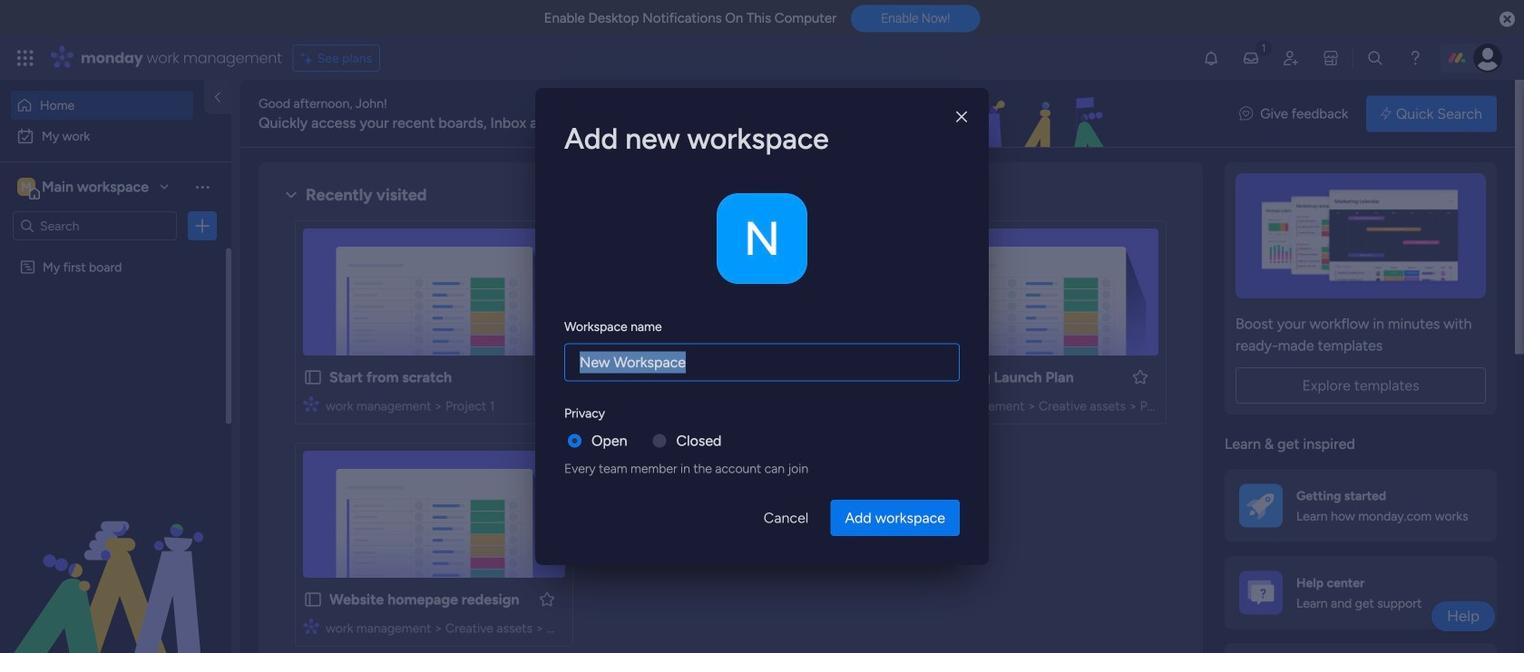 Task type: locate. For each thing, give the bounding box(es) containing it.
lottie animation image for topmost lottie animation element
[[712, 80, 1222, 149]]

component image
[[303, 396, 319, 412]]

add to favorites image
[[1132, 368, 1150, 386]]

getting started element
[[1225, 470, 1497, 542]]

notifications image
[[1202, 49, 1220, 67]]

1 horizontal spatial lottie animation element
[[712, 80, 1222, 149]]

help center element
[[1225, 557, 1497, 629]]

list box
[[0, 248, 231, 528]]

lottie animation image for the left lottie animation element
[[0, 470, 231, 653]]

0 vertical spatial option
[[11, 91, 193, 120]]

0 horizontal spatial lottie animation image
[[0, 470, 231, 653]]

0 vertical spatial component image
[[600, 396, 616, 412]]

1 vertical spatial lottie animation image
[[0, 470, 231, 653]]

component image
[[600, 396, 616, 412], [303, 618, 319, 635]]

lottie animation image
[[712, 80, 1222, 149], [0, 470, 231, 653]]

monday marketplace image
[[1322, 49, 1340, 67]]

lottie animation element
[[712, 80, 1222, 149], [0, 470, 231, 653]]

add to favorites image
[[538, 368, 556, 386], [835, 368, 853, 386], [538, 590, 556, 608]]

see plans image
[[301, 48, 317, 68]]

workspace selection element
[[17, 176, 152, 200]]

3 heading from the top
[[564, 404, 605, 423]]

option
[[11, 91, 193, 120], [11, 122, 221, 151], [0, 251, 231, 255]]

0 horizontal spatial lottie animation element
[[0, 470, 231, 653]]

public board image
[[303, 368, 323, 387], [600, 368, 620, 387], [897, 368, 916, 387], [303, 590, 323, 610]]

0 horizontal spatial component image
[[303, 618, 319, 635]]

close recently visited image
[[280, 184, 302, 206]]

1 vertical spatial lottie animation element
[[0, 470, 231, 653]]

1 vertical spatial heading
[[564, 317, 662, 336]]

1 horizontal spatial lottie animation image
[[712, 80, 1222, 149]]

0 vertical spatial heading
[[564, 117, 960, 161]]

2 vertical spatial heading
[[564, 404, 605, 423]]

v2 user feedback image
[[1240, 104, 1253, 124]]

heading
[[564, 117, 960, 161], [564, 317, 662, 336], [564, 404, 605, 423]]

search everything image
[[1367, 49, 1385, 67]]

update feed image
[[1242, 49, 1260, 67]]

0 vertical spatial lottie animation image
[[712, 80, 1222, 149]]

workspace image
[[17, 177, 35, 197], [717, 193, 808, 284]]

Choose a name for your workspace field
[[564, 343, 960, 382]]



Task type: vqa. For each thing, say whether or not it's contained in the screenshot.
the topmost 'lottie animation' element
yes



Task type: describe. For each thing, give the bounding box(es) containing it.
help image
[[1406, 49, 1425, 67]]

1 heading from the top
[[564, 117, 960, 161]]

templates image image
[[1241, 173, 1481, 299]]

john smith image
[[1474, 44, 1503, 73]]

1 vertical spatial option
[[11, 122, 221, 151]]

1 vertical spatial component image
[[303, 618, 319, 635]]

invite members image
[[1282, 49, 1300, 67]]

select product image
[[16, 49, 34, 67]]

2 heading from the top
[[564, 317, 662, 336]]

1 horizontal spatial component image
[[600, 396, 616, 412]]

v2 bolt switch image
[[1381, 104, 1392, 124]]

2 vertical spatial option
[[0, 251, 231, 255]]

1 horizontal spatial workspace image
[[717, 193, 808, 284]]

1 image
[[1256, 37, 1272, 58]]

0 horizontal spatial workspace image
[[17, 177, 35, 197]]

close image
[[956, 110, 967, 124]]

Search in workspace field
[[38, 216, 152, 236]]

quick search results list box
[[280, 206, 1286, 653]]

0 vertical spatial lottie animation element
[[712, 80, 1222, 149]]

dapulse close image
[[1500, 10, 1515, 29]]



